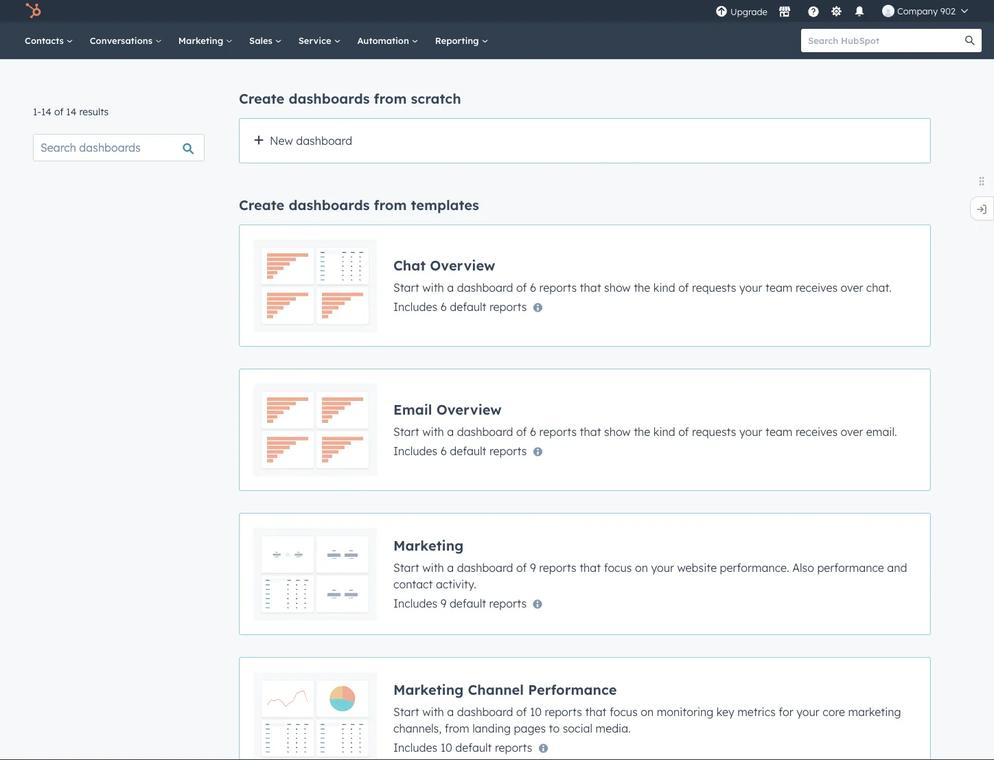 Task type: locate. For each thing, give the bounding box(es) containing it.
dashboards down new dashboard
[[289, 196, 370, 214]]

over for email overview
[[841, 425, 863, 438]]

your
[[739, 280, 763, 294], [739, 425, 763, 438], [651, 561, 674, 574], [797, 705, 820, 719]]

requests
[[692, 280, 736, 294], [692, 425, 736, 438]]

email overview start with a dashboard of 6 reports that show the kind of requests your team receives over email.
[[393, 401, 897, 438]]

receives inside chat overview start with a dashboard of 6 reports that show the kind of requests your team receives over chat.
[[796, 280, 838, 294]]

with inside email overview start with a dashboard of 6 reports that show the kind of requests your team receives over email.
[[422, 425, 444, 438]]

1 start from the top
[[393, 280, 419, 294]]

0 vertical spatial create
[[239, 90, 284, 107]]

dashboards
[[289, 90, 370, 107], [289, 196, 370, 214]]

Search HubSpot search field
[[801, 29, 970, 52]]

that
[[580, 280, 601, 294], [580, 425, 601, 438], [580, 561, 601, 574], [585, 705, 607, 719]]

includes 6 default reports
[[393, 300, 527, 313], [393, 444, 527, 458]]

focus
[[604, 561, 632, 574], [610, 705, 638, 719]]

includes 6 default reports inside option
[[393, 300, 527, 313]]

the
[[634, 280, 650, 294], [634, 425, 650, 438]]

2 none checkbox from the top
[[239, 513, 931, 635]]

3 a from the top
[[447, 561, 454, 574]]

2 show from the top
[[604, 425, 631, 438]]

1 vertical spatial receives
[[796, 425, 838, 438]]

0 vertical spatial dashboards
[[289, 90, 370, 107]]

1 the from the top
[[634, 280, 650, 294]]

none checkbox containing chat overview
[[239, 225, 931, 347]]

0 vertical spatial show
[[604, 280, 631, 294]]

receives left email.
[[796, 425, 838, 438]]

0 vertical spatial from
[[374, 90, 407, 107]]

start down chat
[[393, 280, 419, 294]]

kind inside email overview start with a dashboard of 6 reports that show the kind of requests your team receives over email.
[[654, 425, 675, 438]]

1 vertical spatial focus
[[610, 705, 638, 719]]

with
[[422, 280, 444, 294], [422, 425, 444, 438], [422, 561, 444, 574], [422, 705, 444, 719]]

on left the 'monitoring'
[[641, 705, 654, 719]]

0 vertical spatial includes 6 default reports
[[393, 300, 527, 313]]

1 vertical spatial on
[[641, 705, 654, 719]]

none checkbox containing marketing
[[239, 513, 931, 635]]

dashboards up new dashboard
[[289, 90, 370, 107]]

None checkbox
[[239, 369, 931, 491], [239, 513, 931, 635], [239, 657, 931, 760]]

automation link
[[349, 22, 427, 59]]

media.
[[596, 721, 631, 735]]

templates
[[411, 196, 479, 214]]

2 create from the top
[[239, 196, 284, 214]]

1 horizontal spatial 10
[[530, 705, 542, 719]]

marketing start with a dashboard of 9 reports that focus on your website performance. also performance and contact activity.
[[393, 537, 907, 591]]

New dashboard checkbox
[[239, 118, 931, 163]]

2 kind from the top
[[654, 425, 675, 438]]

0 vertical spatial team
[[766, 280, 793, 294]]

includes 6 default reports for chat
[[393, 300, 527, 313]]

from left scratch
[[374, 90, 407, 107]]

includes 6 default reports down the email
[[393, 444, 527, 458]]

start up the contact at the left of the page
[[393, 561, 419, 574]]

conversations link
[[82, 22, 170, 59]]

overview right the email
[[436, 401, 502, 418]]

upgrade image
[[715, 6, 728, 18]]

0 vertical spatial requests
[[692, 280, 736, 294]]

monitoring
[[657, 705, 714, 719]]

scratch
[[411, 90, 461, 107]]

1 includes from the top
[[393, 300, 437, 313]]

reports inside the marketing start with a dashboard of 9 reports that focus on your website performance. also performance and contact activity.
[[539, 561, 577, 574]]

overview inside email overview start with a dashboard of 6 reports that show the kind of requests your team receives over email.
[[436, 401, 502, 418]]

4 start from the top
[[393, 705, 419, 719]]

2 includes 6 default reports from the top
[[393, 444, 527, 458]]

dashboard inside chat overview start with a dashboard of 6 reports that show the kind of requests your team receives over chat.
[[457, 280, 513, 294]]

0 vertical spatial kind
[[654, 280, 675, 294]]

search button
[[959, 29, 982, 52]]

includes down the contact at the left of the page
[[393, 596, 437, 610]]

over left email.
[[841, 425, 863, 438]]

over inside chat overview start with a dashboard of 6 reports that show the kind of requests your team receives over chat.
[[841, 280, 863, 294]]

start
[[393, 280, 419, 294], [393, 425, 419, 438], [393, 561, 419, 574], [393, 705, 419, 719]]

dashboard
[[296, 134, 352, 148], [457, 280, 513, 294], [457, 425, 513, 438], [457, 561, 513, 574], [457, 705, 513, 719]]

the for chat overview
[[634, 280, 650, 294]]

from left 'templates' in the left top of the page
[[374, 196, 407, 214]]

1 vertical spatial over
[[841, 425, 863, 438]]

includes inside option
[[393, 300, 437, 313]]

2 dashboards from the top
[[289, 196, 370, 214]]

on inside marketing channel performance start with a dashboard of 10 reports that focus on monitoring key metrics for your core marketing channels, from landing pages to social media.
[[641, 705, 654, 719]]

notifications image
[[853, 6, 866, 19]]

1 vertical spatial dashboards
[[289, 196, 370, 214]]

1 none checkbox from the top
[[239, 369, 931, 491]]

start up "channels,"
[[393, 705, 419, 719]]

dashboard inside new dashboard option
[[296, 134, 352, 148]]

overview inside chat overview start with a dashboard of 6 reports that show the kind of requests your team receives over chat.
[[430, 256, 495, 274]]

includes for chat overview
[[393, 300, 437, 313]]

marketing inside the marketing start with a dashboard of 9 reports that focus on your website performance. also performance and contact activity.
[[393, 537, 464, 554]]

1 vertical spatial from
[[374, 196, 407, 214]]

marketing
[[848, 705, 901, 719]]

from
[[374, 90, 407, 107], [374, 196, 407, 214], [445, 721, 469, 735]]

performance
[[817, 561, 884, 574]]

requests inside chat overview start with a dashboard of 6 reports that show the kind of requests your team receives over chat.
[[692, 280, 736, 294]]

default for marketing
[[450, 596, 486, 610]]

marketplaces image
[[779, 6, 791, 19]]

14
[[41, 106, 52, 118], [66, 106, 77, 118]]

1 vertical spatial show
[[604, 425, 631, 438]]

10
[[530, 705, 542, 719], [441, 741, 452, 754]]

1 vertical spatial kind
[[654, 425, 675, 438]]

0 vertical spatial marketing
[[178, 35, 226, 46]]

dashboards for templates
[[289, 196, 370, 214]]

None checkbox
[[239, 225, 931, 347]]

includes down chat
[[393, 300, 437, 313]]

that inside the marketing start with a dashboard of 9 reports that focus on your website performance. also performance and contact activity.
[[580, 561, 601, 574]]

2 a from the top
[[447, 425, 454, 438]]

1 vertical spatial none checkbox
[[239, 513, 931, 635]]

over left chat.
[[841, 280, 863, 294]]

the inside chat overview start with a dashboard of 6 reports that show the kind of requests your team receives over chat.
[[634, 280, 650, 294]]

over inside email overview start with a dashboard of 6 reports that show the kind of requests your team receives over email.
[[841, 425, 863, 438]]

1 vertical spatial requests
[[692, 425, 736, 438]]

includes
[[393, 300, 437, 313], [393, 444, 437, 458], [393, 596, 437, 610], [393, 741, 437, 754]]

2 includes from the top
[[393, 444, 437, 458]]

on inside the marketing start with a dashboard of 9 reports that focus on your website performance. also performance and contact activity.
[[635, 561, 648, 574]]

kind for email overview
[[654, 425, 675, 438]]

dashboard inside email overview start with a dashboard of 6 reports that show the kind of requests your team receives over email.
[[457, 425, 513, 438]]

start inside marketing channel performance start with a dashboard of 10 reports that focus on monitoring key metrics for your core marketing channels, from landing pages to social media.
[[393, 705, 419, 719]]

performance.
[[720, 561, 789, 574]]

1 receives from the top
[[796, 280, 838, 294]]

your inside the marketing start with a dashboard of 9 reports that focus on your website performance. also performance and contact activity.
[[651, 561, 674, 574]]

automation
[[357, 35, 412, 46]]

includes 6 default reports inside checkbox
[[393, 444, 527, 458]]

1 vertical spatial includes 6 default reports
[[393, 444, 527, 458]]

2 14 from the left
[[66, 106, 77, 118]]

marketing up the contact at the left of the page
[[393, 537, 464, 554]]

with inside chat overview start with a dashboard of 6 reports that show the kind of requests your team receives over chat.
[[422, 280, 444, 294]]

10 down "channels,"
[[441, 741, 452, 754]]

menu
[[714, 0, 978, 22]]

0 vertical spatial none checkbox
[[239, 369, 931, 491]]

4 with from the top
[[422, 705, 444, 719]]

contacts
[[25, 35, 66, 46]]

mateo roberts image
[[882, 5, 895, 17]]

3 with from the top
[[422, 561, 444, 574]]

create
[[239, 90, 284, 107], [239, 196, 284, 214]]

receives inside email overview start with a dashboard of 6 reports that show the kind of requests your team receives over email.
[[796, 425, 838, 438]]

0 vertical spatial on
[[635, 561, 648, 574]]

2 over from the top
[[841, 425, 863, 438]]

overview for chat overview
[[430, 256, 495, 274]]

1 vertical spatial the
[[634, 425, 650, 438]]

core
[[823, 705, 845, 719]]

to
[[549, 721, 560, 735]]

and
[[887, 561, 907, 574]]

Search search field
[[33, 134, 205, 161]]

with down chat
[[422, 280, 444, 294]]

website
[[677, 561, 717, 574]]

1 horizontal spatial 14
[[66, 106, 77, 118]]

create up new
[[239, 90, 284, 107]]

marketing inside marketing channel performance start with a dashboard of 10 reports that focus on monitoring key metrics for your core marketing channels, from landing pages to social media.
[[393, 681, 464, 698]]

2 receives from the top
[[796, 425, 838, 438]]

search image
[[965, 36, 975, 45]]

2 start from the top
[[393, 425, 419, 438]]

2 requests from the top
[[692, 425, 736, 438]]

3 start from the top
[[393, 561, 419, 574]]

kind for chat overview
[[654, 280, 675, 294]]

0 vertical spatial 10
[[530, 705, 542, 719]]

marketing channel performance image
[[253, 672, 377, 760]]

company 902 button
[[874, 0, 976, 22]]

none checkbox containing marketing channel performance
[[239, 657, 931, 760]]

start down the email
[[393, 425, 419, 438]]

show
[[604, 280, 631, 294], [604, 425, 631, 438]]

key
[[717, 705, 734, 719]]

reports
[[539, 280, 577, 294], [490, 300, 527, 313], [539, 425, 577, 438], [490, 444, 527, 458], [539, 561, 577, 574], [489, 596, 527, 610], [545, 705, 582, 719], [495, 741, 532, 754]]

receives
[[796, 280, 838, 294], [796, 425, 838, 438]]

1 vertical spatial 10
[[441, 741, 452, 754]]

show inside email overview start with a dashboard of 6 reports that show the kind of requests your team receives over email.
[[604, 425, 631, 438]]

0 horizontal spatial 14
[[41, 106, 52, 118]]

from up includes 10 default reports
[[445, 721, 469, 735]]

1 vertical spatial overview
[[436, 401, 502, 418]]

reports inside email overview start with a dashboard of 6 reports that show the kind of requests your team receives over email.
[[539, 425, 577, 438]]

overview
[[430, 256, 495, 274], [436, 401, 502, 418]]

that inside chat overview start with a dashboard of 6 reports that show the kind of requests your team receives over chat.
[[580, 280, 601, 294]]

902
[[941, 5, 956, 16]]

default inside option
[[450, 300, 486, 313]]

kind
[[654, 280, 675, 294], [654, 425, 675, 438]]

2 team from the top
[[766, 425, 793, 438]]

team inside email overview start with a dashboard of 6 reports that show the kind of requests your team receives over email.
[[766, 425, 793, 438]]

over
[[841, 280, 863, 294], [841, 425, 863, 438]]

that inside email overview start with a dashboard of 6 reports that show the kind of requests your team receives over email.
[[580, 425, 601, 438]]

team
[[766, 280, 793, 294], [766, 425, 793, 438]]

marketing up "channels,"
[[393, 681, 464, 698]]

4 includes from the top
[[393, 741, 437, 754]]

chat.
[[866, 280, 892, 294]]

0 vertical spatial 9
[[530, 561, 536, 574]]

marketing
[[178, 35, 226, 46], [393, 537, 464, 554], [393, 681, 464, 698]]

1 a from the top
[[447, 280, 454, 294]]

1 vertical spatial 9
[[441, 596, 447, 610]]

4 a from the top
[[447, 705, 454, 719]]

0 vertical spatial overview
[[430, 256, 495, 274]]

requests for chat overview
[[692, 280, 736, 294]]

requests inside email overview start with a dashboard of 6 reports that show the kind of requests your team receives over email.
[[692, 425, 736, 438]]

from for templates
[[374, 196, 407, 214]]

kind inside chat overview start with a dashboard of 6 reports that show the kind of requests your team receives over chat.
[[654, 280, 675, 294]]

service link
[[290, 22, 349, 59]]

includes 6 default reports for email
[[393, 444, 527, 458]]

show for chat overview
[[604, 280, 631, 294]]

1 kind from the top
[[654, 280, 675, 294]]

1 requests from the top
[[692, 280, 736, 294]]

contact
[[393, 577, 433, 591]]

1 over from the top
[[841, 280, 863, 294]]

default
[[450, 300, 486, 313], [450, 444, 486, 458], [450, 596, 486, 610], [455, 741, 492, 754]]

with up the contact at the left of the page
[[422, 561, 444, 574]]

reporting link
[[427, 22, 497, 59]]

1 14 from the left
[[41, 106, 52, 118]]

1 create from the top
[[239, 90, 284, 107]]

with inside the marketing start with a dashboard of 9 reports that focus on your website performance. also performance and contact activity.
[[422, 561, 444, 574]]

2 with from the top
[[422, 425, 444, 438]]

with down the email
[[422, 425, 444, 438]]

reports inside chat overview start with a dashboard of 6 reports that show the kind of requests your team receives over chat.
[[539, 280, 577, 294]]

on
[[635, 561, 648, 574], [641, 705, 654, 719]]

default for email overview
[[450, 444, 486, 458]]

9
[[530, 561, 536, 574], [441, 596, 447, 610]]

2 the from the top
[[634, 425, 650, 438]]

0 vertical spatial focus
[[604, 561, 632, 574]]

1 dashboards from the top
[[289, 90, 370, 107]]

2 vertical spatial marketing
[[393, 681, 464, 698]]

contacts link
[[16, 22, 82, 59]]

show for email overview
[[604, 425, 631, 438]]

create dashboards from scratch
[[239, 90, 461, 107]]

1 horizontal spatial 9
[[530, 561, 536, 574]]

marketplaces button
[[770, 0, 799, 22]]

includes 6 default reports down chat
[[393, 300, 527, 313]]

receives left chat.
[[796, 280, 838, 294]]

10 up pages
[[530, 705, 542, 719]]

the inside email overview start with a dashboard of 6 reports that show the kind of requests your team receives over email.
[[634, 425, 650, 438]]

receives for email overview
[[796, 425, 838, 438]]

a inside email overview start with a dashboard of 6 reports that show the kind of requests your team receives over email.
[[447, 425, 454, 438]]

3 includes from the top
[[393, 596, 437, 610]]

0 vertical spatial over
[[841, 280, 863, 294]]

of inside the marketing start with a dashboard of 9 reports that focus on your website performance. also performance and contact activity.
[[516, 561, 527, 574]]

1 vertical spatial marketing
[[393, 537, 464, 554]]

with up "channels,"
[[422, 705, 444, 719]]

reporting
[[435, 35, 482, 46]]

create down new
[[239, 196, 284, 214]]

hubspot link
[[16, 3, 51, 19]]

2 vertical spatial none checkbox
[[239, 657, 931, 760]]

1 with from the top
[[422, 280, 444, 294]]

3 none checkbox from the top
[[239, 657, 931, 760]]

6
[[530, 280, 536, 294], [441, 300, 447, 313], [530, 425, 536, 438], [441, 444, 447, 458]]

start inside the marketing start with a dashboard of 9 reports that focus on your website performance. also performance and contact activity.
[[393, 561, 419, 574]]

1 team from the top
[[766, 280, 793, 294]]

create dashboards from templates
[[239, 196, 479, 214]]

settings image
[[830, 6, 843, 18]]

none checkbox containing email overview
[[239, 369, 931, 491]]

results
[[79, 106, 109, 118]]

conversations
[[90, 35, 155, 46]]

team inside chat overview start with a dashboard of 6 reports that show the kind of requests your team receives over chat.
[[766, 280, 793, 294]]

marketing image
[[253, 527, 377, 621]]

1 show from the top
[[604, 280, 631, 294]]

overview right chat
[[430, 256, 495, 274]]

1 vertical spatial create
[[239, 196, 284, 214]]

activity.
[[436, 577, 476, 591]]

1 vertical spatial team
[[766, 425, 793, 438]]

0 vertical spatial receives
[[796, 280, 838, 294]]

of
[[54, 106, 63, 118], [516, 280, 527, 294], [678, 280, 689, 294], [516, 425, 527, 438], [678, 425, 689, 438], [516, 561, 527, 574], [516, 705, 527, 719]]

on left website
[[635, 561, 648, 574]]

1 includes 6 default reports from the top
[[393, 300, 527, 313]]

includes down the email
[[393, 444, 437, 458]]

show inside chat overview start with a dashboard of 6 reports that show the kind of requests your team receives over chat.
[[604, 280, 631, 294]]

a
[[447, 280, 454, 294], [447, 425, 454, 438], [447, 561, 454, 574], [447, 705, 454, 719]]

marketing left sales
[[178, 35, 226, 46]]

includes down "channels,"
[[393, 741, 437, 754]]

0 vertical spatial the
[[634, 280, 650, 294]]

2 vertical spatial from
[[445, 721, 469, 735]]



Task type: vqa. For each thing, say whether or not it's contained in the screenshot.


Task type: describe. For each thing, give the bounding box(es) containing it.
1-14 of 14 results
[[33, 106, 109, 118]]

metrics
[[738, 705, 776, 719]]

company
[[897, 5, 938, 16]]

a inside marketing channel performance start with a dashboard of 10 reports that focus on monitoring key metrics for your core marketing channels, from landing pages to social media.
[[447, 705, 454, 719]]

settings link
[[828, 4, 845, 18]]

your inside chat overview start with a dashboard of 6 reports that show the kind of requests your team receives over chat.
[[739, 280, 763, 294]]

your inside marketing channel performance start with a dashboard of 10 reports that focus on monitoring key metrics for your core marketing channels, from landing pages to social media.
[[797, 705, 820, 719]]

new
[[270, 134, 293, 148]]

none checkbox the email overview
[[239, 369, 931, 491]]

none checkbox marketing
[[239, 513, 931, 635]]

marketing for marketing channel performance
[[393, 681, 464, 698]]

default for marketing channel performance
[[455, 741, 492, 754]]

email.
[[866, 425, 897, 438]]

sales link
[[241, 22, 290, 59]]

dashboards for scratch
[[289, 90, 370, 107]]

requests for email overview
[[692, 425, 736, 438]]

create for create dashboards from templates
[[239, 196, 284, 214]]

upgrade
[[731, 6, 768, 18]]

focus inside the marketing start with a dashboard of 9 reports that focus on your website performance. also performance and contact activity.
[[604, 561, 632, 574]]

of inside marketing channel performance start with a dashboard of 10 reports that focus on monitoring key metrics for your core marketing channels, from landing pages to social media.
[[516, 705, 527, 719]]

notifications button
[[848, 0, 871, 22]]

marketing channel performance start with a dashboard of 10 reports that focus on monitoring key metrics for your core marketing channels, from landing pages to social media.
[[393, 681, 901, 735]]

from for scratch
[[374, 90, 407, 107]]

the for email overview
[[634, 425, 650, 438]]

1-
[[33, 106, 41, 118]]

6 inside chat overview start with a dashboard of 6 reports that show the kind of requests your team receives over chat.
[[530, 280, 536, 294]]

your inside email overview start with a dashboard of 6 reports that show the kind of requests your team receives over email.
[[739, 425, 763, 438]]

overview for email overview
[[436, 401, 502, 418]]

also
[[792, 561, 814, 574]]

team for email overview
[[766, 425, 793, 438]]

for
[[779, 705, 794, 719]]

channel
[[468, 681, 524, 698]]

10 inside marketing channel performance start with a dashboard of 10 reports that focus on monitoring key metrics for your core marketing channels, from landing pages to social media.
[[530, 705, 542, 719]]

start inside email overview start with a dashboard of 6 reports that show the kind of requests your team receives over email.
[[393, 425, 419, 438]]

includes 9 default reports
[[393, 596, 527, 610]]

new dashboard
[[270, 134, 352, 148]]

menu containing company 902
[[714, 0, 978, 22]]

default for chat overview
[[450, 300, 486, 313]]

company 902
[[897, 5, 956, 16]]

chat
[[393, 256, 426, 274]]

receives for chat overview
[[796, 280, 838, 294]]

9 inside the marketing start with a dashboard of 9 reports that focus on your website performance. also performance and contact activity.
[[530, 561, 536, 574]]

chat overview image
[[253, 239, 377, 332]]

email overview image
[[253, 383, 377, 477]]

0 horizontal spatial 10
[[441, 741, 452, 754]]

hubspot image
[[25, 3, 41, 19]]

6 inside email overview start with a dashboard of 6 reports that show the kind of requests your team receives over email.
[[530, 425, 536, 438]]

includes for marketing
[[393, 596, 437, 610]]

landing
[[472, 721, 511, 735]]

over for chat overview
[[841, 280, 863, 294]]

reports inside marketing channel performance start with a dashboard of 10 reports that focus on monitoring key metrics for your core marketing channels, from landing pages to social media.
[[545, 705, 582, 719]]

that inside marketing channel performance start with a dashboard of 10 reports that focus on monitoring key metrics for your core marketing channels, from landing pages to social media.
[[585, 705, 607, 719]]

none checkbox marketing channel performance
[[239, 657, 931, 760]]

includes for marketing channel performance
[[393, 741, 437, 754]]

a inside chat overview start with a dashboard of 6 reports that show the kind of requests your team receives over chat.
[[447, 280, 454, 294]]

email
[[393, 401, 432, 418]]

performance
[[528, 681, 617, 698]]

from inside marketing channel performance start with a dashboard of 10 reports that focus on monitoring key metrics for your core marketing channels, from landing pages to social media.
[[445, 721, 469, 735]]

pages
[[514, 721, 546, 735]]

includes for email overview
[[393, 444, 437, 458]]

marketing link
[[170, 22, 241, 59]]

team for chat overview
[[766, 280, 793, 294]]

marketing for marketing
[[393, 537, 464, 554]]

channels,
[[393, 721, 442, 735]]

help button
[[802, 0, 825, 22]]

service
[[298, 35, 334, 46]]

with inside marketing channel performance start with a dashboard of 10 reports that focus on monitoring key metrics for your core marketing channels, from landing pages to social media.
[[422, 705, 444, 719]]

chat overview start with a dashboard of 6 reports that show the kind of requests your team receives over chat.
[[393, 256, 892, 294]]

create for create dashboards from scratch
[[239, 90, 284, 107]]

social
[[563, 721, 593, 735]]

focus inside marketing channel performance start with a dashboard of 10 reports that focus on monitoring key metrics for your core marketing channels, from landing pages to social media.
[[610, 705, 638, 719]]

help image
[[807, 6, 820, 19]]

includes 10 default reports
[[393, 741, 532, 754]]

a inside the marketing start with a dashboard of 9 reports that focus on your website performance. also performance and contact activity.
[[447, 561, 454, 574]]

start inside chat overview start with a dashboard of 6 reports that show the kind of requests your team receives over chat.
[[393, 280, 419, 294]]

dashboard inside marketing channel performance start with a dashboard of 10 reports that focus on monitoring key metrics for your core marketing channels, from landing pages to social media.
[[457, 705, 513, 719]]

dashboard inside the marketing start with a dashboard of 9 reports that focus on your website performance. also performance and contact activity.
[[457, 561, 513, 574]]

0 horizontal spatial 9
[[441, 596, 447, 610]]

sales
[[249, 35, 275, 46]]



